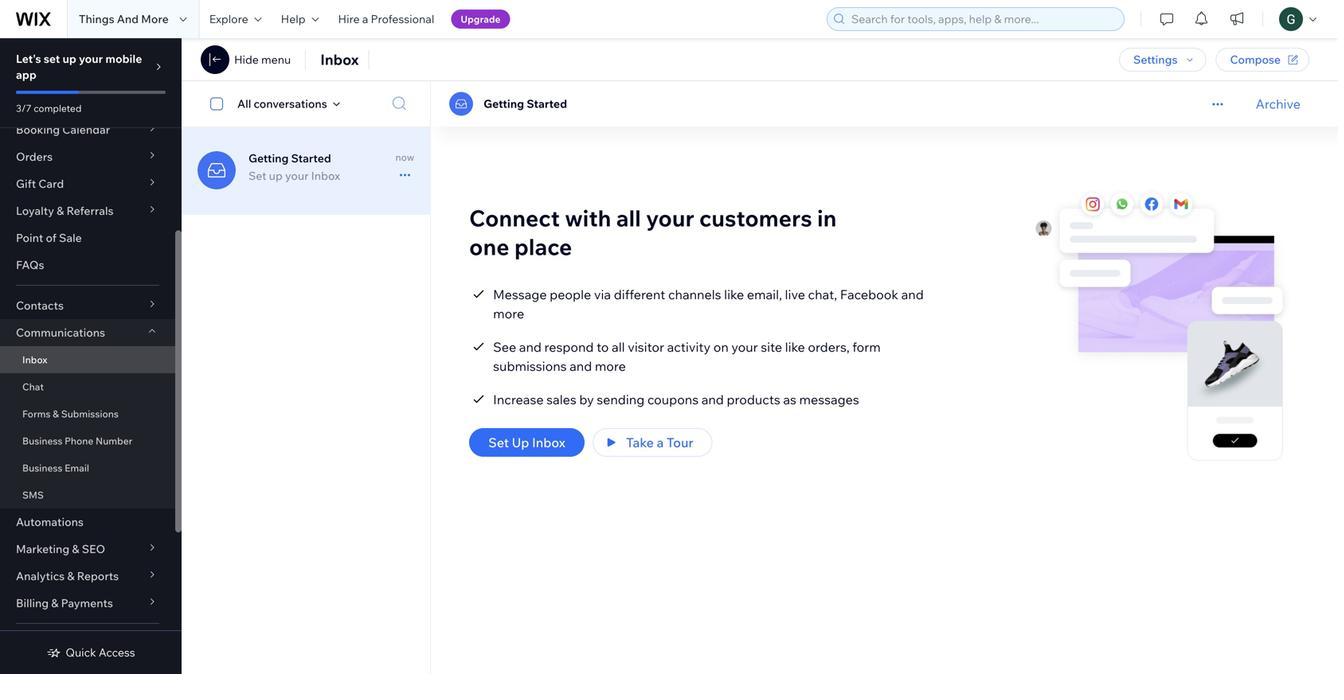 Task type: describe. For each thing, give the bounding box(es) containing it.
help
[[281, 12, 306, 26]]

different
[[614, 287, 665, 303]]

in
[[817, 204, 837, 232]]

explore
[[209, 12, 248, 26]]

reports
[[77, 570, 119, 584]]

settings
[[1134, 53, 1178, 67]]

loyalty
[[16, 204, 54, 218]]

faqs
[[16, 258, 44, 272]]

submissions
[[61, 408, 119, 420]]

sidebar element
[[0, 38, 182, 675]]

contacts button
[[0, 292, 175, 319]]

connect with all your customers in one place
[[469, 204, 837, 261]]

take a tour
[[626, 435, 694, 451]]

completed
[[34, 102, 82, 114]]

getting started image
[[449, 92, 473, 116]]

visitor
[[628, 339, 664, 355]]

gift card
[[16, 177, 64, 191]]

upgrade button
[[451, 10, 510, 29]]

things
[[79, 12, 114, 26]]

business phone number
[[22, 435, 132, 447]]

form
[[853, 339, 881, 355]]

with
[[565, 204, 611, 232]]

phone
[[65, 435, 93, 447]]

chat
[[22, 381, 44, 393]]

message people via different channels like email, live chat, facebook and more
[[493, 287, 924, 322]]

chat link
[[0, 374, 175, 401]]

orders
[[16, 150, 53, 164]]

menu
[[261, 53, 291, 67]]

to
[[597, 339, 609, 355]]

card
[[38, 177, 64, 191]]

automations link
[[0, 509, 175, 536]]

1 vertical spatial getting started
[[249, 151, 331, 165]]

quick
[[66, 646, 96, 660]]

point of sale link
[[0, 225, 175, 252]]

email
[[65, 462, 89, 474]]

business for business email
[[22, 462, 62, 474]]

hide
[[234, 53, 259, 67]]

hire a professional link
[[329, 0, 444, 38]]

settings button
[[1119, 48, 1206, 72]]

inbox link
[[0, 347, 175, 374]]

& for marketing
[[72, 543, 79, 556]]

mobile
[[105, 52, 142, 66]]

take a tour button
[[593, 428, 713, 457]]

messages
[[799, 392, 859, 408]]

gift card button
[[0, 170, 175, 198]]

forms
[[22, 408, 51, 420]]

facebook
[[840, 287, 899, 303]]

up inside let's set up your mobile app
[[63, 52, 76, 66]]

0 horizontal spatial started
[[291, 151, 331, 165]]

hire
[[338, 12, 360, 26]]

seo
[[82, 543, 105, 556]]

coupons
[[648, 392, 699, 408]]

0 horizontal spatial getting
[[249, 151, 289, 165]]

submissions
[[493, 358, 567, 374]]

compose
[[1230, 53, 1281, 67]]

now
[[396, 151, 414, 163]]

more
[[141, 12, 169, 26]]

set up inbox
[[488, 435, 566, 451]]

0 vertical spatial started
[[527, 97, 567, 111]]

all conversations
[[237, 97, 327, 111]]

3/7
[[16, 102, 31, 114]]

more inside see and respond to all visitor activity on your site like orders, form submissions and more
[[595, 358, 626, 374]]

payments
[[61, 597, 113, 611]]

point
[[16, 231, 43, 245]]

& for analytics
[[67, 570, 75, 584]]

channels
[[668, 287, 721, 303]]

things and more
[[79, 12, 169, 26]]

activity
[[667, 339, 711, 355]]

point of sale
[[16, 231, 82, 245]]

a for professional
[[362, 12, 368, 26]]

professional
[[371, 12, 434, 26]]

people
[[550, 287, 591, 303]]

marketing & seo button
[[0, 536, 175, 563]]

business phone number link
[[0, 428, 175, 455]]

respond
[[545, 339, 594, 355]]



Task type: locate. For each thing, give the bounding box(es) containing it.
communications button
[[0, 319, 175, 347]]

hire a professional
[[338, 12, 434, 26]]

1 vertical spatial more
[[595, 358, 626, 374]]

billing
[[16, 597, 49, 611]]

upgrade
[[461, 13, 501, 25]]

business down the forms on the bottom
[[22, 435, 62, 447]]

analytics
[[16, 570, 65, 584]]

a for tour
[[657, 435, 664, 451]]

see
[[493, 339, 516, 355]]

1 vertical spatial business
[[22, 462, 62, 474]]

as
[[783, 392, 797, 408]]

automations
[[16, 515, 84, 529]]

set for set up inbox
[[488, 435, 509, 451]]

1 vertical spatial set
[[488, 435, 509, 451]]

0 horizontal spatial up
[[63, 52, 76, 66]]

and right coupons
[[702, 392, 724, 408]]

getting started right getting started image
[[484, 97, 567, 111]]

& for loyalty
[[57, 204, 64, 218]]

& right the forms on the bottom
[[53, 408, 59, 420]]

1 horizontal spatial getting started
[[484, 97, 567, 111]]

sms
[[22, 490, 44, 501]]

& inside analytics & reports dropdown button
[[67, 570, 75, 584]]

1 vertical spatial like
[[785, 339, 805, 355]]

like inside see and respond to all visitor activity on your site like orders, form submissions and more
[[785, 339, 805, 355]]

0 vertical spatial up
[[63, 52, 76, 66]]

via
[[594, 287, 611, 303]]

sales
[[547, 392, 577, 408]]

1 horizontal spatial up
[[269, 169, 283, 183]]

booking calendar
[[16, 123, 110, 137]]

of
[[46, 231, 56, 245]]

more down to
[[595, 358, 626, 374]]

increase
[[493, 392, 544, 408]]

&
[[57, 204, 64, 218], [53, 408, 59, 420], [72, 543, 79, 556], [67, 570, 75, 584], [51, 597, 59, 611]]

sms link
[[0, 482, 175, 509]]

set
[[249, 169, 267, 183], [488, 435, 509, 451]]

& left seo
[[72, 543, 79, 556]]

inbox inside "link"
[[22, 354, 47, 366]]

your inside see and respond to all visitor activity on your site like orders, form submissions and more
[[732, 339, 758, 355]]

forms & submissions link
[[0, 401, 175, 428]]

1 vertical spatial a
[[657, 435, 664, 451]]

0 horizontal spatial set
[[249, 169, 267, 183]]

& inside loyalty & referrals dropdown button
[[57, 204, 64, 218]]

business for business phone number
[[22, 435, 62, 447]]

archive
[[1256, 96, 1301, 112]]

referrals
[[67, 204, 114, 218]]

0 horizontal spatial getting started
[[249, 151, 331, 165]]

number
[[96, 435, 132, 447]]

hide menu
[[234, 53, 291, 67]]

like inside the message people via different channels like email, live chat, facebook and more
[[724, 287, 744, 303]]

0 vertical spatial a
[[362, 12, 368, 26]]

hide menu button
[[201, 45, 291, 74], [234, 53, 291, 67]]

all inside see and respond to all visitor activity on your site like orders, form submissions and more
[[612, 339, 625, 355]]

compose button
[[1216, 48, 1310, 72]]

1 horizontal spatial started
[[527, 97, 567, 111]]

gift
[[16, 177, 36, 191]]

set
[[44, 52, 60, 66]]

all right to
[[612, 339, 625, 355]]

like left email,
[[724, 287, 744, 303]]

quick access button
[[46, 646, 135, 660]]

tour
[[667, 435, 694, 451]]

0 vertical spatial business
[[22, 435, 62, 447]]

& for billing
[[51, 597, 59, 611]]

inbox inside button
[[532, 435, 566, 451]]

0 vertical spatial set
[[249, 169, 267, 183]]

loyalty & referrals button
[[0, 198, 175, 225]]

faqs link
[[0, 252, 175, 279]]

email,
[[747, 287, 782, 303]]

inbox
[[320, 51, 359, 69], [311, 169, 340, 183], [22, 354, 47, 366], [532, 435, 566, 451]]

booking calendar button
[[0, 116, 175, 143]]

set for set up your inbox
[[249, 169, 267, 183]]

getting right getting started image
[[484, 97, 524, 111]]

customers
[[699, 204, 812, 232]]

1 horizontal spatial a
[[657, 435, 664, 451]]

2 business from the top
[[22, 462, 62, 474]]

marketing & seo
[[16, 543, 105, 556]]

a right hire
[[362, 12, 368, 26]]

set inside button
[[488, 435, 509, 451]]

by
[[579, 392, 594, 408]]

getting started image
[[198, 151, 236, 190]]

help button
[[271, 0, 329, 38]]

orders button
[[0, 143, 175, 170]]

live
[[785, 287, 805, 303]]

app
[[16, 68, 36, 82]]

a left tour
[[657, 435, 664, 451]]

more inside the message people via different channels like email, live chat, facebook and more
[[493, 306, 524, 322]]

getting started up set up your inbox
[[249, 151, 331, 165]]

see and respond to all visitor activity on your site like orders, form submissions and more
[[493, 339, 881, 374]]

calendar
[[62, 123, 110, 137]]

0 vertical spatial more
[[493, 306, 524, 322]]

None checkbox
[[202, 94, 237, 114]]

getting up set up your inbox
[[249, 151, 289, 165]]

take
[[626, 435, 654, 451]]

0 vertical spatial all
[[616, 204, 641, 232]]

0 vertical spatial getting started
[[484, 97, 567, 111]]

billing & payments
[[16, 597, 113, 611]]

your inside let's set up your mobile app
[[79, 52, 103, 66]]

& inside the marketing & seo dropdown button
[[72, 543, 79, 556]]

up
[[63, 52, 76, 66], [269, 169, 283, 183]]

business up sms
[[22, 462, 62, 474]]

set up inbox button
[[469, 428, 585, 457]]

Search for tools, apps, help & more... field
[[847, 8, 1119, 30]]

1 horizontal spatial like
[[785, 339, 805, 355]]

& inside billing & payments popup button
[[51, 597, 59, 611]]

a inside button
[[657, 435, 664, 451]]

your inside 'connect with all your customers in one place'
[[646, 204, 694, 232]]

set left up
[[488, 435, 509, 451]]

all inside 'connect with all your customers in one place'
[[616, 204, 641, 232]]

& inside "forms & submissions" link
[[53, 408, 59, 420]]

business
[[22, 435, 62, 447], [22, 462, 62, 474]]

3/7 completed
[[16, 102, 82, 114]]

like right site
[[785, 339, 805, 355]]

1 vertical spatial started
[[291, 151, 331, 165]]

more
[[493, 306, 524, 322], [595, 358, 626, 374]]

a inside "link"
[[362, 12, 368, 26]]

0 vertical spatial like
[[724, 287, 744, 303]]

and right facebook
[[901, 287, 924, 303]]

1 vertical spatial getting
[[249, 151, 289, 165]]

conversations
[[254, 97, 327, 111]]

1 horizontal spatial more
[[595, 358, 626, 374]]

loyalty & referrals
[[16, 204, 114, 218]]

1 vertical spatial all
[[612, 339, 625, 355]]

set right getting started icon
[[249, 169, 267, 183]]

all right with
[[616, 204, 641, 232]]

like
[[724, 287, 744, 303], [785, 339, 805, 355]]

0 vertical spatial getting
[[484, 97, 524, 111]]

1 horizontal spatial set
[[488, 435, 509, 451]]

connect
[[469, 204, 560, 232]]

let's set up your mobile app
[[16, 52, 142, 82]]

let's
[[16, 52, 41, 66]]

archive link
[[1256, 96, 1301, 112]]

sending
[[597, 392, 645, 408]]

& right 'billing'
[[51, 597, 59, 611]]

1 business from the top
[[22, 435, 62, 447]]

and down "respond"
[[570, 358, 592, 374]]

a
[[362, 12, 368, 26], [657, 435, 664, 451]]

contacts
[[16, 299, 64, 313]]

marketing
[[16, 543, 69, 556]]

quick access
[[66, 646, 135, 660]]

getting started
[[484, 97, 567, 111], [249, 151, 331, 165]]

1 horizontal spatial getting
[[484, 97, 524, 111]]

and up submissions
[[519, 339, 542, 355]]

up
[[512, 435, 529, 451]]

& for forms
[[53, 408, 59, 420]]

one
[[469, 233, 509, 261]]

set up your inbox
[[249, 169, 340, 183]]

more down message
[[493, 306, 524, 322]]

& left reports
[[67, 570, 75, 584]]

0 horizontal spatial a
[[362, 12, 368, 26]]

0 horizontal spatial more
[[493, 306, 524, 322]]

analytics & reports button
[[0, 563, 175, 590]]

and
[[901, 287, 924, 303], [519, 339, 542, 355], [570, 358, 592, 374], [702, 392, 724, 408]]

0 horizontal spatial like
[[724, 287, 744, 303]]

site
[[761, 339, 782, 355]]

all
[[237, 97, 251, 111]]

and inside the message people via different channels like email, live chat, facebook and more
[[901, 287, 924, 303]]

getting
[[484, 97, 524, 111], [249, 151, 289, 165]]

1 vertical spatial up
[[269, 169, 283, 183]]

orders,
[[808, 339, 850, 355]]

up right set at the left top of page
[[63, 52, 76, 66]]

up right getting started icon
[[269, 169, 283, 183]]

on
[[714, 339, 729, 355]]

& right loyalty
[[57, 204, 64, 218]]



Task type: vqa. For each thing, say whether or not it's contained in the screenshot.
Spiritual Blog
no



